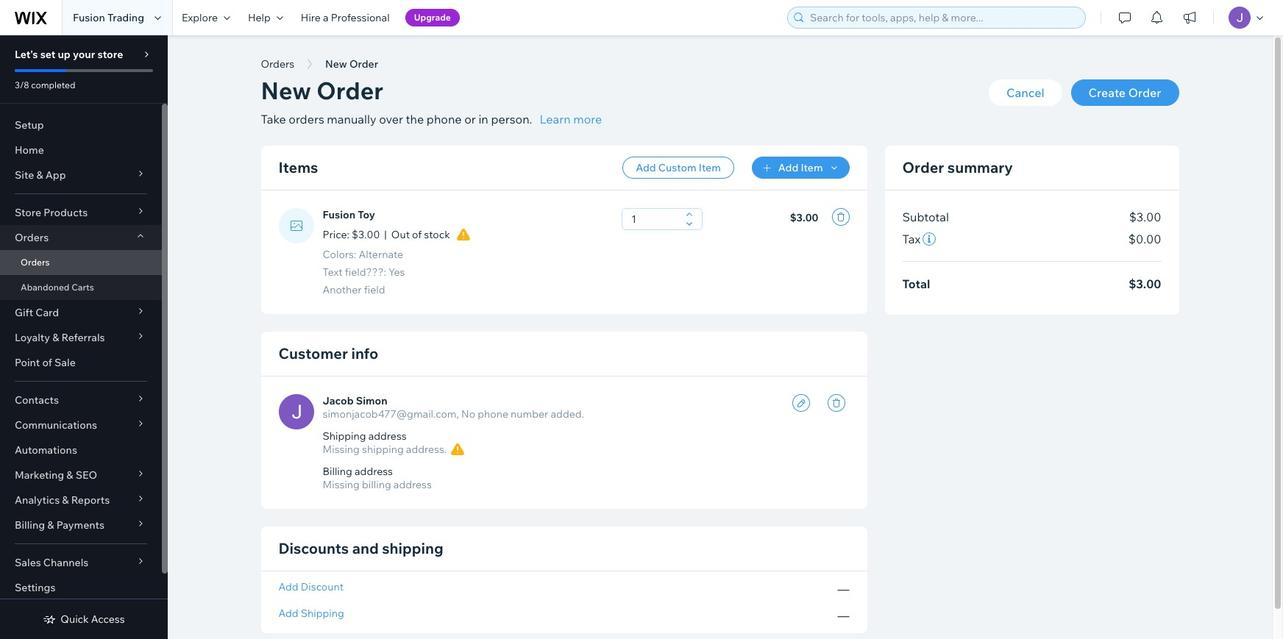 Task type: describe. For each thing, give the bounding box(es) containing it.
upgrade
[[414, 12, 451, 23]]

cancel
[[1006, 85, 1044, 100]]

trading
[[107, 11, 144, 24]]

stock
[[424, 228, 450, 241]]

1 vertical spatial shipping
[[382, 539, 444, 558]]

sale
[[54, 356, 76, 369]]

out of stock
[[391, 228, 450, 241]]

orders button
[[253, 53, 302, 75]]

$3.00 up $0.00 on the top of page
[[1129, 210, 1161, 224]]

orders for orders popup button
[[15, 231, 49, 244]]

item inside add custom item button
[[699, 161, 721, 174]]

hire a professional
[[301, 11, 390, 24]]

abandoned carts
[[21, 282, 94, 293]]

billing for billing address missing billing address
[[323, 465, 352, 478]]

yes
[[388, 266, 405, 279]]

discount
[[301, 580, 344, 594]]

price:
[[323, 228, 349, 241]]

site & app button
[[0, 163, 162, 188]]

new for new order
[[325, 57, 347, 71]]

settings
[[15, 581, 56, 594]]

take
[[261, 112, 286, 127]]

items
[[278, 158, 318, 177]]

field???:
[[345, 266, 386, 279]]

orders for orders button
[[261, 57, 294, 71]]

automations link
[[0, 438, 162, 463]]

store products button
[[0, 200, 162, 225]]

abandoned
[[21, 282, 70, 293]]

& for site
[[36, 168, 43, 182]]

$3.00 left |
[[352, 228, 380, 241]]

hire
[[301, 11, 321, 24]]

subtotal
[[902, 210, 949, 224]]

help
[[248, 11, 271, 24]]

customer
[[278, 344, 348, 363]]

custom
[[658, 161, 696, 174]]

add shipping
[[278, 607, 344, 620]]

abandoned carts link
[[0, 275, 162, 300]]

analytics & reports
[[15, 494, 110, 507]]

add shipping button
[[278, 607, 344, 620]]

text
[[323, 266, 343, 279]]

site & app
[[15, 168, 66, 182]]

communications
[[15, 419, 97, 432]]

add custom item
[[636, 161, 721, 174]]

reports
[[71, 494, 110, 507]]

fusion for fusion toy
[[323, 208, 355, 221]]

over
[[379, 112, 403, 127]]

referrals
[[61, 331, 105, 344]]

add for add item
[[778, 161, 798, 174]]

cancel button
[[989, 79, 1062, 106]]

shipping address
[[323, 430, 407, 443]]

add discount button
[[278, 580, 344, 594]]

help button
[[239, 0, 292, 35]]

— for add shipping
[[838, 608, 849, 623]]

billing & payments
[[15, 519, 104, 532]]

item inside add item button
[[801, 161, 823, 174]]

summary
[[948, 158, 1013, 177]]

more
[[573, 112, 602, 127]]

analytics & reports button
[[0, 488, 162, 513]]

point
[[15, 356, 40, 369]]

marketing & seo button
[[0, 463, 162, 488]]

seo
[[76, 469, 97, 482]]

loyalty
[[15, 331, 50, 344]]

,
[[456, 408, 459, 421]]

$3.00 down $0.00 on the top of page
[[1129, 277, 1161, 291]]

marketing
[[15, 469, 64, 482]]

fusion trading
[[73, 11, 144, 24]]

add item
[[778, 161, 823, 174]]

store
[[97, 48, 123, 61]]

let's set up your store
[[15, 48, 123, 61]]

orders link
[[0, 250, 162, 275]]

jacob
[[323, 394, 354, 408]]

automations
[[15, 444, 77, 457]]

1 vertical spatial shipping
[[301, 607, 344, 620]]

setup
[[15, 118, 44, 132]]

$3.00 down add item button
[[790, 211, 818, 224]]

and
[[352, 539, 379, 558]]

missing shipping address.
[[323, 443, 447, 456]]

fusion for fusion trading
[[73, 11, 105, 24]]

new order
[[325, 57, 378, 71]]

0 vertical spatial shipping
[[323, 430, 366, 443]]

up
[[58, 48, 71, 61]]

$0.00
[[1128, 232, 1161, 246]]

home
[[15, 143, 44, 157]]

manually
[[327, 112, 376, 127]]

set
[[40, 48, 55, 61]]

communications button
[[0, 413, 162, 438]]



Task type: locate. For each thing, give the bounding box(es) containing it.
sales channels button
[[0, 550, 162, 575]]

added.
[[551, 408, 584, 421]]

phone inside jacob simon simonjacob477@gmail.com , no phone number added.
[[478, 408, 508, 421]]

app
[[45, 168, 66, 182]]

settings link
[[0, 575, 162, 600]]

2 missing from the top
[[323, 478, 360, 491]]

address right billing
[[394, 478, 432, 491]]

sidebar element
[[0, 35, 168, 639]]

info
[[351, 344, 378, 363]]

0 vertical spatial new
[[325, 57, 347, 71]]

create
[[1089, 85, 1126, 100]]

setup link
[[0, 113, 162, 138]]

1 missing from the top
[[323, 443, 360, 456]]

add for add discount
[[278, 580, 298, 594]]

billing down analytics
[[15, 519, 45, 532]]

payments
[[56, 519, 104, 532]]

learn
[[540, 112, 571, 127]]

channels
[[43, 556, 89, 569]]

billing
[[323, 465, 352, 478], [15, 519, 45, 532]]

person.
[[491, 112, 532, 127]]

1 vertical spatial —
[[838, 608, 849, 623]]

add custom item button
[[623, 157, 734, 179]]

upgrade button
[[405, 9, 460, 26]]

Search for tools, apps, help & more... field
[[806, 7, 1081, 28]]

order
[[349, 57, 378, 71], [316, 76, 383, 105], [1128, 85, 1161, 100], [902, 158, 944, 177]]

loyalty & referrals
[[15, 331, 105, 344]]

discounts
[[278, 539, 349, 558]]

orders down the help button
[[261, 57, 294, 71]]

& right site
[[36, 168, 43, 182]]

the
[[406, 112, 424, 127]]

access
[[91, 613, 125, 626]]

phone
[[427, 112, 462, 127], [478, 408, 508, 421]]

1 horizontal spatial billing
[[323, 465, 352, 478]]

1 vertical spatial of
[[42, 356, 52, 369]]

of left sale
[[42, 356, 52, 369]]

of inside sidebar element
[[42, 356, 52, 369]]

1 horizontal spatial fusion
[[323, 208, 355, 221]]

& for marketing
[[66, 469, 73, 482]]

missing inside billing address missing billing address
[[323, 478, 360, 491]]

shipping down discount
[[301, 607, 344, 620]]

no
[[461, 408, 475, 421]]

& inside site & app "popup button"
[[36, 168, 43, 182]]

simonjacob477@gmail.com
[[323, 408, 456, 421]]

colors: alternate text field???: yes another field
[[323, 248, 405, 296]]

1 vertical spatial orders
[[15, 231, 49, 244]]

1 item from the left
[[699, 161, 721, 174]]

address.
[[406, 443, 447, 456]]

0 vertical spatial missing
[[323, 443, 360, 456]]

0 vertical spatial phone
[[427, 112, 462, 127]]

& inside the loyalty & referrals dropdown button
[[52, 331, 59, 344]]

card
[[36, 306, 59, 319]]

of right 'out' on the left top of page
[[412, 228, 422, 241]]

add item button
[[752, 157, 849, 179]]

orders down store
[[15, 231, 49, 244]]

create order
[[1089, 85, 1161, 100]]

new order take orders manually over the phone or in person. learn more
[[261, 76, 602, 127]]

gift card
[[15, 306, 59, 319]]

orders inside button
[[261, 57, 294, 71]]

1 — from the top
[[838, 582, 849, 597]]

phone right no
[[478, 408, 508, 421]]

order for new order
[[349, 57, 378, 71]]

shipping down the jacob
[[323, 430, 366, 443]]

0 horizontal spatial of
[[42, 356, 52, 369]]

|
[[384, 228, 387, 241]]

& inside billing & payments popup button
[[47, 519, 54, 532]]

orders button
[[0, 225, 162, 250]]

orders up "abandoned"
[[21, 257, 50, 268]]

fusion
[[73, 11, 105, 24], [323, 208, 355, 221]]

learn more link
[[540, 110, 602, 128]]

missing up billing address missing billing address
[[323, 443, 360, 456]]

order down the new order button
[[316, 76, 383, 105]]

0 horizontal spatial phone
[[427, 112, 462, 127]]

store
[[15, 206, 41, 219]]

marketing & seo
[[15, 469, 97, 482]]

address for shipping
[[368, 430, 407, 443]]

new inside the new order button
[[325, 57, 347, 71]]

alternate
[[359, 248, 403, 261]]

price: $3.00 |
[[323, 228, 387, 241]]

of for sale
[[42, 356, 52, 369]]

new order button
[[318, 53, 386, 75]]

order for create order
[[1128, 85, 1161, 100]]

order down professional
[[349, 57, 378, 71]]

& left the reports
[[62, 494, 69, 507]]

sales channels
[[15, 556, 89, 569]]

0 vertical spatial orders
[[261, 57, 294, 71]]

1 vertical spatial billing
[[15, 519, 45, 532]]

1 horizontal spatial of
[[412, 228, 422, 241]]

order up subtotal
[[902, 158, 944, 177]]

phone left or
[[427, 112, 462, 127]]

& for loyalty
[[52, 331, 59, 344]]

3/8 completed
[[15, 79, 75, 90]]

0 vertical spatial billing
[[323, 465, 352, 478]]

add for add custom item
[[636, 161, 656, 174]]

gift
[[15, 306, 33, 319]]

address
[[368, 430, 407, 443], [355, 465, 393, 478], [394, 478, 432, 491]]

shipping right the and
[[382, 539, 444, 558]]

fusion up "price:"
[[323, 208, 355, 221]]

0 horizontal spatial billing
[[15, 519, 45, 532]]

professional
[[331, 11, 390, 24]]

& down analytics & reports
[[47, 519, 54, 532]]

1 vertical spatial new
[[261, 76, 311, 105]]

address for billing
[[355, 465, 393, 478]]

0 horizontal spatial item
[[699, 161, 721, 174]]

address down missing shipping address.
[[355, 465, 393, 478]]

orders inside popup button
[[15, 231, 49, 244]]

hire a professional link
[[292, 0, 398, 35]]

order right create
[[1128, 85, 1161, 100]]

fusion left trading
[[73, 11, 105, 24]]

1 vertical spatial phone
[[478, 408, 508, 421]]

1 vertical spatial missing
[[323, 478, 360, 491]]

orders for orders link
[[21, 257, 50, 268]]

1 horizontal spatial item
[[801, 161, 823, 174]]

0 horizontal spatial new
[[261, 76, 311, 105]]

2 vertical spatial orders
[[21, 257, 50, 268]]

& inside marketing & seo dropdown button
[[66, 469, 73, 482]]

add discount
[[278, 580, 344, 594]]

orders
[[261, 57, 294, 71], [15, 231, 49, 244], [21, 257, 50, 268]]

loyalty & referrals button
[[0, 325, 162, 350]]

store products
[[15, 206, 88, 219]]

shipping up billing address missing billing address
[[362, 443, 404, 456]]

0 vertical spatial shipping
[[362, 443, 404, 456]]

billing address missing billing address
[[323, 465, 432, 491]]

discounts and shipping
[[278, 539, 444, 558]]

out
[[391, 228, 410, 241]]

completed
[[31, 79, 75, 90]]

& inside analytics & reports dropdown button
[[62, 494, 69, 507]]

& left 'seo'
[[66, 469, 73, 482]]

a
[[323, 11, 329, 24]]

missing left billing
[[323, 478, 360, 491]]

point of sale link
[[0, 350, 162, 375]]

0 vertical spatial fusion
[[73, 11, 105, 24]]

phone inside new order take orders manually over the phone or in person. learn more
[[427, 112, 462, 127]]

new down orders button
[[261, 76, 311, 105]]

add for add shipping
[[278, 607, 298, 620]]

orders
[[289, 112, 324, 127]]

analytics
[[15, 494, 60, 507]]

1 horizontal spatial new
[[325, 57, 347, 71]]

None text field
[[627, 209, 681, 230]]

order for new order take orders manually over the phone or in person. learn more
[[316, 76, 383, 105]]

2 — from the top
[[838, 608, 849, 623]]

address down simonjacob477@gmail.com in the left of the page
[[368, 430, 407, 443]]

1 horizontal spatial phone
[[478, 408, 508, 421]]

explore
[[182, 11, 218, 24]]

of for stock
[[412, 228, 422, 241]]

create order button
[[1071, 79, 1179, 106]]

1 vertical spatial fusion
[[323, 208, 355, 221]]

toy
[[358, 208, 375, 221]]

new down the hire a professional link
[[325, 57, 347, 71]]

jacob simon image
[[278, 394, 314, 430]]

billing inside popup button
[[15, 519, 45, 532]]

& for analytics
[[62, 494, 69, 507]]

0 horizontal spatial fusion
[[73, 11, 105, 24]]

billing left billing
[[323, 465, 352, 478]]

products
[[44, 206, 88, 219]]

or
[[464, 112, 476, 127]]

& right loyalty
[[52, 331, 59, 344]]

new for new order take orders manually over the phone or in person. learn more
[[261, 76, 311, 105]]

contacts
[[15, 394, 59, 407]]

0 vertical spatial —
[[838, 582, 849, 597]]

new inside new order take orders manually over the phone or in person. learn more
[[261, 76, 311, 105]]

billing inside billing address missing billing address
[[323, 465, 352, 478]]

& for billing
[[47, 519, 54, 532]]

billing for billing & payments
[[15, 519, 45, 532]]

item
[[699, 161, 721, 174], [801, 161, 823, 174]]

— for add discount
[[838, 582, 849, 597]]

0 vertical spatial of
[[412, 228, 422, 241]]

add
[[636, 161, 656, 174], [778, 161, 798, 174], [278, 580, 298, 594], [278, 607, 298, 620]]

3/8
[[15, 79, 29, 90]]

jacob simon simonjacob477@gmail.com , no phone number added.
[[323, 394, 584, 421]]

order inside new order take orders manually over the phone or in person. learn more
[[316, 76, 383, 105]]

2 item from the left
[[801, 161, 823, 174]]



Task type: vqa. For each thing, say whether or not it's contained in the screenshot.
the bottom the New
yes



